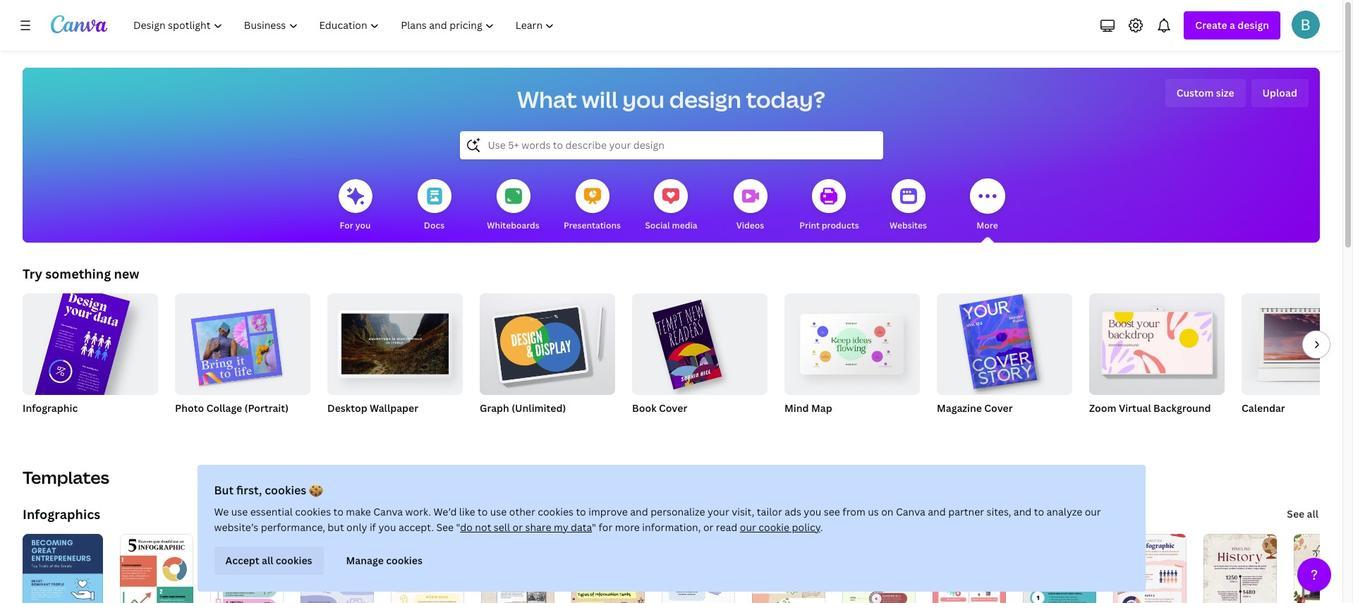 Task type: vqa. For each thing, say whether or not it's contained in the screenshot.
"Group" for Infographic
yes



Task type: locate. For each thing, give the bounding box(es) containing it.
cookies
[[265, 483, 306, 498], [295, 505, 331, 519], [538, 505, 574, 519], [276, 554, 312, 567], [386, 554, 423, 567]]

to up but
[[333, 505, 344, 519]]

group for photo collage (portrait)
[[175, 288, 310, 395]]

cookies down performance,
[[276, 554, 312, 567]]

first,
[[236, 483, 262, 498]]

custom
[[1177, 86, 1214, 99]]

2 horizontal spatial and
[[1014, 505, 1032, 519]]

cover right book
[[659, 401, 687, 415]]

2 to from the left
[[478, 505, 488, 519]]

to right like
[[478, 505, 488, 519]]

do not sell or share my data " for more information, or read our cookie policy .
[[460, 521, 823, 534]]

zoom
[[1089, 401, 1117, 415]]

magazine
[[937, 401, 982, 415]]

graph
[[480, 401, 509, 415]]

None search field
[[460, 131, 883, 159]]

mind
[[785, 401, 809, 415]]

accept
[[225, 554, 259, 567]]

0 horizontal spatial our
[[740, 521, 756, 534]]

analyze
[[1047, 505, 1083, 519]]

print products
[[800, 219, 859, 231]]

create
[[1196, 18, 1228, 32]]

1 and from the left
[[630, 505, 648, 519]]

group for zoom virtual background
[[1089, 288, 1225, 395]]

accept.
[[399, 521, 434, 534]]

top level navigation element
[[124, 11, 567, 40]]

or left read
[[703, 521, 714, 534]]

1 horizontal spatial design
[[1238, 18, 1269, 32]]

1 vertical spatial our
[[740, 521, 756, 534]]

our inside we use essential cookies to make canva work. we'd like to use other cookies to improve and personalize your visit, tailor ads you see from us on canva and partner sites, and to analyze our website's performance, but only if you accept. see "
[[1085, 505, 1101, 519]]

use
[[231, 505, 248, 519], [490, 505, 507, 519]]

whiteboards button
[[487, 169, 540, 243]]

manage
[[346, 554, 384, 567]]

size
[[1216, 86, 1234, 99]]

0 vertical spatial our
[[1085, 505, 1101, 519]]

our right analyze
[[1085, 505, 1101, 519]]

0 vertical spatial all
[[1307, 507, 1319, 521]]

to left analyze
[[1034, 505, 1044, 519]]

to
[[333, 505, 344, 519], [478, 505, 488, 519], [576, 505, 586, 519], [1034, 505, 1044, 519]]

or
[[513, 521, 523, 534], [703, 521, 714, 534]]

.
[[820, 521, 823, 534]]

all for see
[[1307, 507, 1319, 521]]

performance,
[[261, 521, 325, 534]]

design up search search field at top
[[669, 84, 742, 114]]

1 horizontal spatial "
[[592, 521, 596, 534]]

cover right magazine
[[985, 401, 1013, 415]]

cookies up essential
[[265, 483, 306, 498]]

docs
[[424, 219, 445, 231]]

see inside "link"
[[1287, 507, 1305, 521]]

0 horizontal spatial "
[[456, 521, 460, 534]]

essential
[[250, 505, 293, 519]]

we
[[214, 505, 229, 519]]

cookies down accept.
[[386, 554, 423, 567]]

more button
[[970, 169, 1005, 243]]

share
[[525, 521, 551, 534]]

data
[[571, 521, 592, 534]]

do not sell or share my data link
[[460, 521, 592, 534]]

print
[[800, 219, 820, 231]]

0 horizontal spatial canva
[[373, 505, 403, 519]]

we use essential cookies to make canva work. we'd like to use other cookies to improve and personalize your visit, tailor ads you see from us on canva and partner sites, and to analyze our website's performance, but only if you accept. see "
[[214, 505, 1101, 534]]

use up sell on the left of page
[[490, 505, 507, 519]]

0 horizontal spatial all
[[262, 554, 273, 567]]

canva up if
[[373, 505, 403, 519]]

background
[[1154, 401, 1211, 415]]

upload
[[1263, 86, 1298, 99]]

1 use from the left
[[231, 505, 248, 519]]

2 canva from the left
[[896, 505, 926, 519]]

group
[[21, 283, 158, 463], [175, 288, 310, 395], [327, 288, 463, 395], [480, 288, 615, 395], [632, 288, 768, 395], [785, 288, 920, 395], [937, 288, 1073, 395], [1089, 288, 1225, 395], [1242, 294, 1353, 395]]

2 cover from the left
[[985, 401, 1013, 415]]

1 vertical spatial all
[[262, 554, 273, 567]]

1 horizontal spatial our
[[1085, 505, 1101, 519]]

you right if
[[379, 521, 396, 534]]

my
[[554, 521, 568, 534]]

1 horizontal spatial see
[[1287, 507, 1305, 521]]

or right sell on the left of page
[[513, 521, 523, 534]]

1 horizontal spatial or
[[703, 521, 714, 534]]

we'd
[[434, 505, 457, 519]]

1 horizontal spatial cover
[[985, 401, 1013, 415]]

book cover group
[[632, 288, 768, 433]]

" left for
[[592, 521, 596, 534]]

templates
[[23, 466, 109, 489]]

and left partner
[[928, 505, 946, 519]]

magazine cover group
[[937, 288, 1073, 433]]

1 cover from the left
[[659, 401, 687, 415]]

improve
[[589, 505, 628, 519]]

0 horizontal spatial use
[[231, 505, 248, 519]]

all inside "link"
[[1307, 507, 1319, 521]]

you right will
[[623, 84, 665, 114]]

brad klo image
[[1292, 11, 1320, 39]]

1 horizontal spatial use
[[490, 505, 507, 519]]

our
[[1085, 505, 1101, 519], [740, 521, 756, 534]]

what will you design today?
[[517, 84, 825, 114]]

1 " from the left
[[456, 521, 460, 534]]

today?
[[746, 84, 825, 114]]

design right a
[[1238, 18, 1269, 32]]

0 vertical spatial design
[[1238, 18, 1269, 32]]

us
[[868, 505, 879, 519]]

what
[[517, 84, 577, 114]]

a
[[1230, 18, 1235, 32]]

0 horizontal spatial cover
[[659, 401, 687, 415]]

use up website's
[[231, 505, 248, 519]]

do
[[460, 521, 473, 534]]

to up data
[[576, 505, 586, 519]]

cookies up my
[[538, 505, 574, 519]]

videos button
[[733, 169, 767, 243]]

canva right "on"
[[896, 505, 926, 519]]

graph (unlimited)
[[480, 401, 566, 415]]

0 horizontal spatial or
[[513, 521, 523, 534]]

1 canva from the left
[[373, 505, 403, 519]]

our down visit,
[[740, 521, 756, 534]]

photo collage (portrait) group
[[175, 288, 310, 433]]

1 horizontal spatial and
[[928, 505, 946, 519]]

cookies inside button
[[386, 554, 423, 567]]

and
[[630, 505, 648, 519], [928, 505, 946, 519], [1014, 505, 1032, 519]]

" down like
[[456, 521, 460, 534]]

all inside button
[[262, 554, 273, 567]]

not
[[475, 521, 491, 534]]

you
[[623, 84, 665, 114], [355, 219, 371, 231], [804, 505, 822, 519], [379, 521, 396, 534]]

and up do not sell or share my data " for more information, or read our cookie policy .
[[630, 505, 648, 519]]

0 horizontal spatial and
[[630, 505, 648, 519]]

see
[[1287, 507, 1305, 521], [436, 521, 454, 534]]

1 horizontal spatial canva
[[896, 505, 926, 519]]

and right sites,
[[1014, 505, 1032, 519]]

whiteboards
[[487, 219, 540, 231]]

1 vertical spatial design
[[669, 84, 742, 114]]

1 to from the left
[[333, 505, 344, 519]]

3 to from the left
[[576, 505, 586, 519]]

collage
[[206, 401, 242, 415]]

0 horizontal spatial see
[[436, 521, 454, 534]]

you right for
[[355, 219, 371, 231]]

1 horizontal spatial all
[[1307, 507, 1319, 521]]

2 and from the left
[[928, 505, 946, 519]]

presentations
[[564, 219, 621, 231]]

graph (unlimited) group
[[480, 288, 615, 433]]

personalize
[[651, 505, 705, 519]]

book cover
[[632, 401, 687, 415]]



Task type: describe. For each thing, give the bounding box(es) containing it.
see all
[[1287, 507, 1319, 521]]

like
[[459, 505, 475, 519]]

photo
[[175, 401, 204, 415]]

you up policy
[[804, 505, 822, 519]]

group for book cover
[[632, 288, 768, 395]]

try something new
[[23, 265, 139, 282]]

virtual
[[1119, 401, 1151, 415]]

🍪
[[309, 483, 323, 498]]

docs button
[[417, 169, 451, 243]]

policy
[[792, 521, 820, 534]]

you inside for you button
[[355, 219, 371, 231]]

on
[[881, 505, 894, 519]]

group for infographic
[[21, 283, 158, 463]]

see inside we use essential cookies to make canva work. we'd like to use other cookies to improve and personalize your visit, tailor ads you see from us on canva and partner sites, and to analyze our website's performance, but only if you accept. see "
[[436, 521, 454, 534]]

0 horizontal spatial design
[[669, 84, 742, 114]]

accept all cookies button
[[214, 547, 324, 575]]

wallpaper
[[370, 401, 419, 415]]

print products button
[[800, 169, 859, 243]]

Search search field
[[488, 132, 855, 159]]

design inside dropdown button
[[1238, 18, 1269, 32]]

from
[[843, 505, 866, 519]]

calendar group
[[1242, 294, 1353, 433]]

manage cookies
[[346, 554, 423, 567]]

group for magazine cover
[[937, 288, 1073, 395]]

desktop wallpaper group
[[327, 288, 463, 433]]

manage cookies button
[[335, 547, 434, 575]]

3 and from the left
[[1014, 505, 1032, 519]]

zoom virtual background
[[1089, 401, 1211, 415]]

tailor
[[757, 505, 782, 519]]

4 to from the left
[[1034, 505, 1044, 519]]

for you button
[[338, 169, 372, 243]]

but first, cookies 🍪
[[214, 483, 323, 498]]

presentations button
[[564, 169, 621, 243]]

group for desktop wallpaper
[[327, 288, 463, 395]]

will
[[582, 84, 618, 114]]

make
[[346, 505, 371, 519]]

products
[[822, 219, 859, 231]]

social media button
[[645, 169, 698, 243]]

photo collage (portrait)
[[175, 401, 289, 415]]

cookies inside button
[[276, 554, 312, 567]]

our cookie policy link
[[740, 521, 820, 534]]

cover for book cover
[[659, 401, 687, 415]]

sell
[[494, 521, 510, 534]]

infographic
[[23, 401, 78, 415]]

cookie
[[759, 521, 790, 534]]

only
[[346, 521, 367, 534]]

2 use from the left
[[490, 505, 507, 519]]

more
[[615, 521, 640, 534]]

something
[[45, 265, 111, 282]]

new
[[114, 265, 139, 282]]

cover for magazine cover
[[985, 401, 1013, 415]]

see all link
[[1286, 500, 1320, 528]]

try
[[23, 265, 42, 282]]

your
[[708, 505, 729, 519]]

for you
[[340, 219, 371, 231]]

read
[[716, 521, 738, 534]]

custom size button
[[1165, 79, 1246, 107]]

information,
[[642, 521, 701, 534]]

ads
[[785, 505, 802, 519]]

work.
[[405, 505, 431, 519]]

partner
[[948, 505, 984, 519]]

desktop
[[327, 401, 367, 415]]

create a design button
[[1184, 11, 1281, 40]]

2 or from the left
[[703, 521, 714, 534]]

group for mind map
[[785, 288, 920, 395]]

magazine cover
[[937, 401, 1013, 415]]

all for accept
[[262, 554, 273, 567]]

websites button
[[890, 169, 927, 243]]

more
[[977, 219, 998, 231]]

desktop wallpaper
[[327, 401, 419, 415]]

but
[[328, 521, 344, 534]]

accept all cookies
[[225, 554, 312, 567]]

other
[[509, 505, 535, 519]]

mind map
[[785, 401, 832, 415]]

website's
[[214, 521, 258, 534]]

for
[[599, 521, 613, 534]]

custom size
[[1177, 86, 1234, 99]]

infographics link
[[23, 506, 100, 523]]

videos
[[736, 219, 764, 231]]

group for graph (unlimited)
[[480, 288, 615, 395]]

map
[[811, 401, 832, 415]]

" inside we use essential cookies to make canva work. we'd like to use other cookies to improve and personalize your visit, tailor ads you see from us on canva and partner sites, and to analyze our website's performance, but only if you accept. see "
[[456, 521, 460, 534]]

cookies down 🍪
[[295, 505, 331, 519]]

mind map group
[[785, 288, 920, 433]]

media
[[672, 219, 698, 231]]

zoom virtual background group
[[1089, 288, 1225, 433]]

if
[[370, 521, 376, 534]]

but
[[214, 483, 234, 498]]

social
[[645, 219, 670, 231]]

infographics
[[23, 506, 100, 523]]

see
[[824, 505, 840, 519]]

websites
[[890, 219, 927, 231]]

but first, cookies 🍪 dialog
[[197, 465, 1146, 592]]

1 or from the left
[[513, 521, 523, 534]]

sites,
[[987, 505, 1011, 519]]

2 " from the left
[[592, 521, 596, 534]]

calendar
[[1242, 401, 1285, 415]]

infographic group
[[21, 283, 158, 463]]

(unlimited)
[[512, 401, 566, 415]]

for
[[340, 219, 353, 231]]



